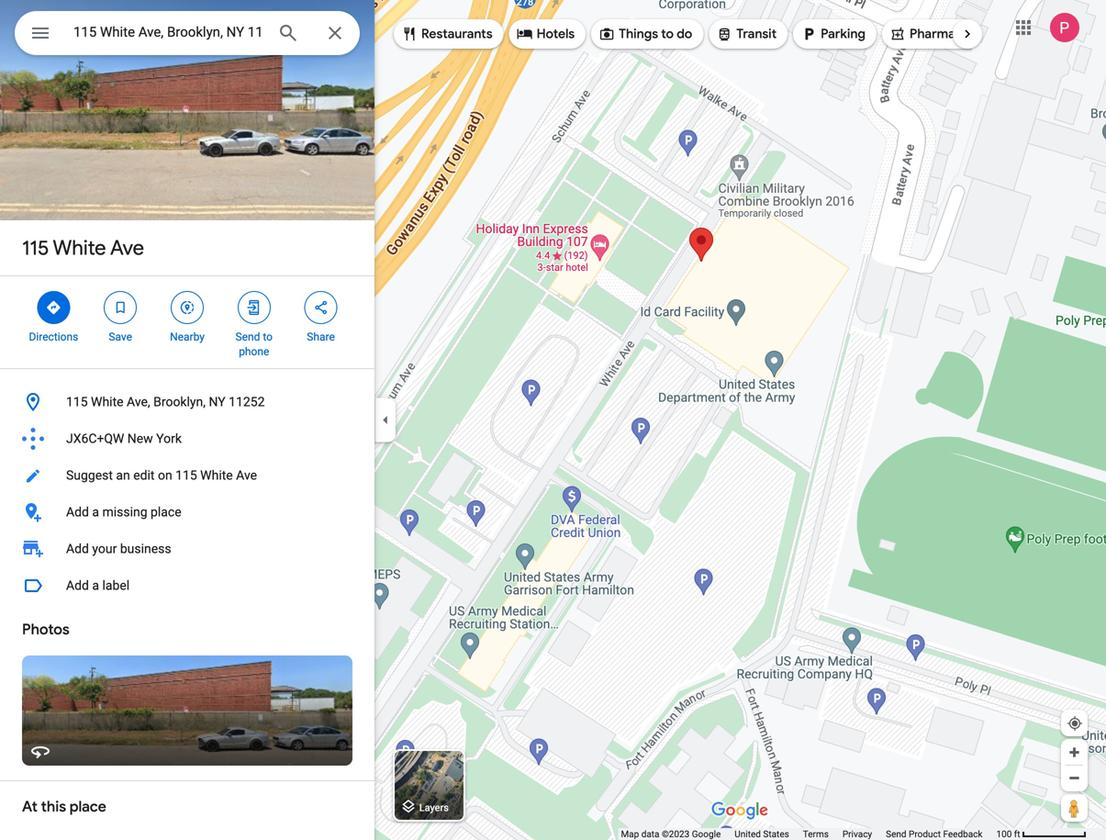 Task type: vqa. For each thing, say whether or not it's contained in the screenshot.
White in 'button'
yes



Task type: describe. For each thing, give the bounding box(es) containing it.
share
[[307, 331, 335, 343]]

brooklyn,
[[153, 394, 206, 410]]


[[112, 298, 129, 318]]

115 white ave, brooklyn, ny 11252 button
[[0, 384, 375, 421]]

new
[[127, 431, 153, 446]]


[[599, 24, 615, 44]]

privacy button
[[843, 828, 872, 840]]

0 horizontal spatial place
[[70, 797, 106, 816]]

©2023
[[662, 829, 690, 840]]


[[890, 24, 906, 44]]


[[29, 20, 51, 46]]

add your business link
[[0, 531, 375, 567]]


[[246, 298, 262, 318]]

ft
[[1014, 829, 1021, 840]]

ave inside "button"
[[236, 468, 257, 483]]

google maps element
[[0, 0, 1106, 840]]

add for add a label
[[66, 578, 89, 593]]


[[716, 24, 733, 44]]

show your location image
[[1067, 715, 1084, 732]]

115 for 115 white ave
[[22, 235, 49, 261]]

york
[[156, 431, 182, 446]]

send for send product feedback
[[886, 829, 907, 840]]

layers
[[419, 802, 449, 813]]

white inside "button"
[[200, 468, 233, 483]]

jx6c+qw
[[66, 431, 124, 446]]

 transit
[[716, 24, 777, 44]]

this
[[41, 797, 66, 816]]

115 inside "button"
[[176, 468, 197, 483]]

google
[[692, 829, 721, 840]]

11252
[[229, 394, 265, 410]]

google account: payton hansen  
(payton.hansen@adept.ai) image
[[1050, 13, 1080, 42]]

united
[[735, 829, 761, 840]]

white for ave
[[53, 235, 106, 261]]

115 White Ave, Brooklyn, NY 11252 field
[[15, 11, 360, 55]]

 pharmacies
[[890, 24, 980, 44]]


[[313, 298, 329, 318]]

send product feedback
[[886, 829, 983, 840]]

ny
[[209, 394, 226, 410]]

115 white ave
[[22, 235, 144, 261]]

send product feedback button
[[886, 828, 983, 840]]

0 horizontal spatial ave
[[110, 235, 144, 261]]

states
[[763, 829, 789, 840]]

add your business
[[66, 541, 171, 556]]

100 ft button
[[997, 829, 1087, 840]]

100 ft
[[997, 829, 1021, 840]]

send to phone
[[236, 331, 273, 358]]

place inside the add a missing place button
[[151, 505, 181, 520]]

privacy
[[843, 829, 872, 840]]

do
[[677, 26, 693, 42]]

next page image
[[960, 26, 976, 42]]

hotels
[[537, 26, 575, 42]]


[[801, 24, 817, 44]]

send for send to phone
[[236, 331, 260, 343]]

on
[[158, 468, 172, 483]]

terms button
[[803, 828, 829, 840]]

add a missing place button
[[0, 494, 375, 531]]

at
[[22, 797, 38, 816]]

transit
[[737, 26, 777, 42]]

suggest an edit on 115 white ave button
[[0, 457, 375, 494]]

photos
[[22, 620, 70, 639]]



Task type: locate. For each thing, give the bounding box(es) containing it.
terms
[[803, 829, 829, 840]]

 hotels
[[517, 24, 575, 44]]

None field
[[73, 21, 263, 43]]

a for label
[[92, 578, 99, 593]]

0 vertical spatial to
[[661, 26, 674, 42]]

115 right on
[[176, 468, 197, 483]]

2 vertical spatial white
[[200, 468, 233, 483]]

send left product
[[886, 829, 907, 840]]


[[517, 24, 533, 44]]

115 up the "jx6c+qw"
[[66, 394, 88, 410]]

115 white ave, brooklyn, ny 11252
[[66, 394, 265, 410]]

send
[[236, 331, 260, 343], [886, 829, 907, 840]]

footer
[[621, 828, 997, 840]]

0 horizontal spatial to
[[263, 331, 273, 343]]

things
[[619, 26, 658, 42]]

115 white ave main content
[[0, 0, 375, 840]]

0 horizontal spatial send
[[236, 331, 260, 343]]

none field inside 115 white ave, brooklyn, ny 11252 field
[[73, 21, 263, 43]]

1 vertical spatial ave
[[236, 468, 257, 483]]

2 add from the top
[[66, 541, 89, 556]]

to inside send to phone
[[263, 331, 273, 343]]

add a missing place
[[66, 505, 181, 520]]

available search options for this area region
[[380, 12, 1068, 56]]

0 vertical spatial white
[[53, 235, 106, 261]]

zoom in image
[[1068, 746, 1082, 759]]

1 vertical spatial place
[[70, 797, 106, 816]]

1 horizontal spatial send
[[886, 829, 907, 840]]

white inside 'button'
[[91, 394, 124, 410]]

2 horizontal spatial 115
[[176, 468, 197, 483]]

nearby
[[170, 331, 205, 343]]

2 vertical spatial 115
[[176, 468, 197, 483]]

 search field
[[15, 11, 360, 59]]

add a label
[[66, 578, 130, 593]]

 restaurants
[[401, 24, 493, 44]]

white down jx6c+qw new york button at the bottom
[[200, 468, 233, 483]]

115 for 115 white ave, brooklyn, ny 11252
[[66, 394, 88, 410]]

map
[[621, 829, 639, 840]]

add
[[66, 505, 89, 520], [66, 541, 89, 556], [66, 578, 89, 593]]

 button
[[15, 11, 66, 59]]

save
[[109, 331, 132, 343]]

0 vertical spatial a
[[92, 505, 99, 520]]

0 vertical spatial place
[[151, 505, 181, 520]]

feedback
[[943, 829, 983, 840]]


[[179, 298, 196, 318]]

ave,
[[127, 394, 150, 410]]


[[401, 24, 418, 44]]

add left your
[[66, 541, 89, 556]]

1 vertical spatial add
[[66, 541, 89, 556]]

jx6c+qw new york button
[[0, 421, 375, 457]]

product
[[909, 829, 941, 840]]

add a label button
[[0, 567, 375, 604]]

1 horizontal spatial to
[[661, 26, 674, 42]]

place right this
[[70, 797, 106, 816]]

collapse side panel image
[[376, 410, 396, 430]]

a
[[92, 505, 99, 520], [92, 578, 99, 593]]

white left ave,
[[91, 394, 124, 410]]

ave down jx6c+qw new york button at the bottom
[[236, 468, 257, 483]]

directions
[[29, 331, 78, 343]]

actions for 115 white ave region
[[0, 276, 375, 368]]

1 a from the top
[[92, 505, 99, 520]]

to
[[661, 26, 674, 42], [263, 331, 273, 343]]

add for add your business
[[66, 541, 89, 556]]

1 vertical spatial to
[[263, 331, 273, 343]]

100
[[997, 829, 1012, 840]]

1 horizontal spatial ave
[[236, 468, 257, 483]]

data
[[642, 829, 660, 840]]

suggest
[[66, 468, 113, 483]]

1 vertical spatial send
[[886, 829, 907, 840]]

3 add from the top
[[66, 578, 89, 593]]

white
[[53, 235, 106, 261], [91, 394, 124, 410], [200, 468, 233, 483]]

 parking
[[801, 24, 866, 44]]

white up ''
[[53, 235, 106, 261]]

your
[[92, 541, 117, 556]]

label
[[102, 578, 130, 593]]

pharmacies
[[910, 26, 980, 42]]

footer inside "google maps" element
[[621, 828, 997, 840]]

115 up ''
[[22, 235, 49, 261]]

115
[[22, 235, 49, 261], [66, 394, 88, 410], [176, 468, 197, 483]]

ave
[[110, 235, 144, 261], [236, 468, 257, 483]]

ave up 
[[110, 235, 144, 261]]

phone
[[239, 345, 269, 358]]

send inside send to phone
[[236, 331, 260, 343]]

1 vertical spatial 115
[[66, 394, 88, 410]]

to inside  things to do
[[661, 26, 674, 42]]

to left do
[[661, 26, 674, 42]]

jx6c+qw new york
[[66, 431, 182, 446]]

0 horizontal spatial 115
[[22, 235, 49, 261]]

add left "label"
[[66, 578, 89, 593]]

a left "label"
[[92, 578, 99, 593]]

0 vertical spatial 115
[[22, 235, 49, 261]]

 things to do
[[599, 24, 693, 44]]

send inside send product feedback button
[[886, 829, 907, 840]]

footer containing map data ©2023 google
[[621, 828, 997, 840]]

add for add a missing place
[[66, 505, 89, 520]]

0 vertical spatial send
[[236, 331, 260, 343]]

show street view coverage image
[[1061, 794, 1088, 822]]

115 inside 'button'
[[66, 394, 88, 410]]

edit
[[133, 468, 155, 483]]

parking
[[821, 26, 866, 42]]

united states
[[735, 829, 789, 840]]

to up phone
[[263, 331, 273, 343]]

1 vertical spatial white
[[91, 394, 124, 410]]

0 vertical spatial add
[[66, 505, 89, 520]]

at this place
[[22, 797, 106, 816]]

2 vertical spatial add
[[66, 578, 89, 593]]

send up phone
[[236, 331, 260, 343]]

restaurants
[[421, 26, 493, 42]]

a left "missing"
[[92, 505, 99, 520]]

0 vertical spatial ave
[[110, 235, 144, 261]]

1 horizontal spatial place
[[151, 505, 181, 520]]

zoom out image
[[1068, 771, 1082, 785]]

a for missing
[[92, 505, 99, 520]]

1 horizontal spatial 115
[[66, 394, 88, 410]]

2 a from the top
[[92, 578, 99, 593]]


[[45, 298, 62, 318]]

business
[[120, 541, 171, 556]]

place
[[151, 505, 181, 520], [70, 797, 106, 816]]

1 vertical spatial a
[[92, 578, 99, 593]]

missing
[[102, 505, 147, 520]]

map data ©2023 google
[[621, 829, 721, 840]]

suggest an edit on 115 white ave
[[66, 468, 257, 483]]

an
[[116, 468, 130, 483]]

add down suggest
[[66, 505, 89, 520]]

white for ave,
[[91, 394, 124, 410]]

united states button
[[735, 828, 789, 840]]

place down on
[[151, 505, 181, 520]]

1 add from the top
[[66, 505, 89, 520]]



